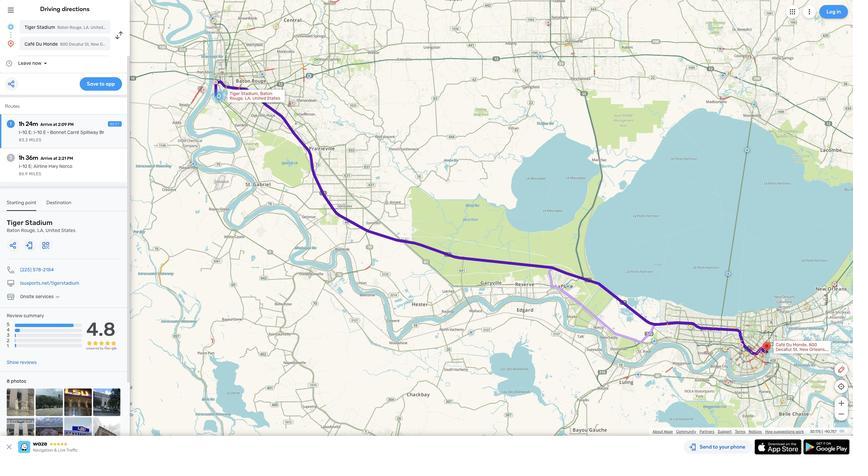 Task type: describe. For each thing, give the bounding box(es) containing it.
services
[[35, 294, 54, 300]]

support
[[718, 430, 732, 435]]

4.8
[[86, 319, 116, 341]]

0 horizontal spatial rouge,
[[21, 228, 36, 234]]

e; for 24m
[[28, 130, 32, 136]]

0 vertical spatial stadium
[[37, 25, 55, 30]]

traffic
[[66, 449, 78, 454]]

destination
[[46, 200, 71, 206]]

now
[[32, 61, 42, 66]]

image 2 of tiger stadium, baton rouge image
[[35, 389, 63, 417]]

st, for monde,
[[793, 348, 799, 353]]

0 horizontal spatial tiger
[[7, 219, 23, 227]]

tiger stadium, baton rouge, la, united states
[[230, 91, 280, 101]]

4
[[7, 328, 10, 333]]

10 for 36m
[[22, 164, 27, 170]]

pm for 36m
[[67, 156, 73, 161]]

about waze community partners support terms notices how suggestions work
[[653, 430, 804, 435]]

at for 36m
[[53, 156, 57, 161]]

united inside café du monde 800 decatur st, new orleans, united states
[[116, 42, 129, 47]]

2 vertical spatial la,
[[37, 228, 44, 234]]

decatur for monde,
[[776, 348, 792, 353]]

st, for monde
[[85, 42, 90, 47]]

accident image
[[719, 47, 723, 51]]

1h 24m arrive at 2:09 pm
[[19, 120, 74, 128]]

new for monde
[[91, 42, 99, 47]]

(225)
[[20, 267, 32, 273]]

30.175
[[811, 430, 821, 435]]

image 7 of tiger stadium, baton rouge image
[[64, 418, 92, 446]]

90.757
[[826, 430, 837, 435]]

2 horizontal spatial hazard image
[[689, 326, 693, 330]]

destination button
[[46, 200, 71, 211]]

2:21
[[58, 156, 66, 161]]

states inside café du monde, 800 decatur st, new orleans, united states
[[791, 352, 804, 357]]

image 3 of tiger stadium, baton rouge image
[[64, 389, 92, 417]]

notices link
[[749, 430, 762, 435]]

image 1 of tiger stadium, baton rouge image
[[7, 389, 34, 417]]

36m
[[26, 154, 38, 162]]

i-10 e; airline hwy norco 86.9 miles
[[19, 164, 72, 177]]

carré
[[67, 130, 79, 136]]

3
[[7, 333, 10, 339]]

live
[[58, 449, 66, 454]]

i- for 1h 24m
[[19, 130, 22, 136]]

chevron down image
[[54, 295, 62, 300]]

0 vertical spatial rouge,
[[70, 25, 83, 30]]

best
[[110, 122, 120, 127]]

8 photos
[[7, 379, 26, 385]]

driving
[[40, 5, 60, 13]]

•
[[47, 130, 49, 136]]

(225) 578-2184 link
[[20, 267, 54, 273]]

location image
[[7, 40, 15, 48]]

photos
[[11, 379, 26, 385]]

baton inside tiger stadium, baton rouge, la, united states
[[260, 91, 272, 96]]

terms
[[735, 430, 746, 435]]

stadium,
[[241, 91, 259, 96]]

how
[[766, 430, 773, 435]]

community link
[[677, 430, 697, 435]]

578-
[[33, 267, 43, 273]]

café for monde,
[[776, 343, 786, 348]]

pencil image
[[838, 366, 846, 374]]

miles inside i-10 e; airline hwy norco 86.9 miles
[[29, 172, 41, 177]]

br
[[99, 130, 104, 136]]

starting point button
[[7, 200, 36, 211]]

arrive for 1h 24m
[[40, 122, 52, 127]]

how suggestions work link
[[766, 430, 804, 435]]

bonnet
[[50, 130, 66, 136]]

2 vertical spatial baton
[[7, 228, 20, 234]]

link image
[[840, 429, 845, 435]]

about waze link
[[653, 430, 673, 435]]

rouge, inside tiger stadium, baton rouge, la, united states
[[230, 96, 244, 101]]

onsite services button
[[20, 294, 62, 300]]

leave now
[[18, 61, 42, 66]]

at for 24m
[[53, 122, 57, 127]]

summary
[[23, 314, 44, 319]]

la, inside tiger stadium, baton rouge, la, united states
[[245, 96, 251, 101]]

pm for 24m
[[68, 122, 74, 127]]

spillway
[[80, 130, 98, 136]]

review summary
[[7, 314, 44, 319]]

du for monde
[[36, 41, 42, 47]]

1h 36m arrive at 2:21 pm
[[19, 154, 73, 162]]

tiger inside tiger stadium, baton rouge, la, united states
[[230, 91, 240, 96]]

miles inside the 'i-10 e; i-10 e • bonnet carré spillway br 83.3 miles'
[[29, 138, 41, 143]]

computer image
[[7, 280, 15, 288]]

current location image
[[7, 23, 15, 31]]

suggestions
[[774, 430, 795, 435]]

norco
[[59, 164, 72, 170]]

work
[[796, 430, 804, 435]]

states inside tiger stadium, baton rouge, la, united states
[[267, 96, 280, 101]]

e
[[43, 130, 46, 136]]

monde
[[43, 41, 58, 47]]

reviews
[[20, 360, 37, 366]]

1 horizontal spatial baton
[[57, 25, 69, 30]]

hwy
[[49, 164, 58, 170]]



Task type: vqa. For each thing, say whether or not it's contained in the screenshot.
the bottom Orleans,
yes



Task type: locate. For each thing, give the bounding box(es) containing it.
0 vertical spatial miles
[[29, 138, 41, 143]]

0 vertical spatial 1h
[[19, 120, 24, 128]]

e; down 36m
[[28, 164, 32, 170]]

1 vertical spatial 800
[[809, 343, 818, 348]]

rouge,
[[70, 25, 83, 30], [230, 96, 244, 101], [21, 228, 36, 234]]

5
[[7, 322, 10, 328]]

1 vertical spatial 1h
[[19, 154, 24, 162]]

1 horizontal spatial new
[[800, 348, 809, 353]]

café du monde, 800 decatur st, new orleans, united states
[[776, 343, 826, 357]]

1 e; from the top
[[28, 130, 32, 136]]

café du monde 800 decatur st, new orleans, united states
[[25, 41, 142, 47]]

hazard image
[[806, 305, 810, 309], [766, 328, 770, 332], [723, 348, 727, 352], [745, 352, 749, 356], [782, 399, 786, 403]]

1 horizontal spatial st,
[[793, 348, 799, 353]]

orleans, for monde
[[100, 42, 115, 47]]

0 horizontal spatial 1
[[7, 344, 9, 350]]

e; down 24m
[[28, 130, 32, 136]]

1 horizontal spatial decatur
[[776, 348, 792, 353]]

new inside café du monde 800 decatur st, new orleans, united states
[[91, 42, 99, 47]]

baton right stadium,
[[260, 91, 272, 96]]

café right location image
[[25, 41, 35, 47]]

10 left e
[[37, 130, 42, 136]]

image 8 of tiger stadium, baton rouge image
[[93, 418, 120, 446]]

decatur right monde
[[69, 42, 84, 47]]

states
[[104, 25, 116, 30], [130, 42, 142, 47], [267, 96, 280, 101], [61, 228, 75, 234], [791, 352, 804, 357]]

tiger stadium baton rouge, la, united states
[[25, 25, 116, 30], [7, 219, 75, 234]]

du
[[36, 41, 42, 47], [787, 343, 792, 348]]

86.9
[[19, 172, 28, 177]]

0 vertical spatial new
[[91, 42, 99, 47]]

1 vertical spatial hazard image
[[274, 25, 278, 29]]

1h for 1h 36m
[[19, 154, 24, 162]]

clock image
[[5, 60, 13, 68]]

2 vertical spatial tiger
[[7, 219, 23, 227]]

1 vertical spatial café
[[776, 343, 786, 348]]

1h left 24m
[[19, 120, 24, 128]]

1 horizontal spatial orleans,
[[810, 348, 826, 353]]

1 1h from the top
[[19, 120, 24, 128]]

image 5 of tiger stadium, baton rouge image
[[7, 418, 34, 446]]

road closed image
[[547, 21, 551, 25], [214, 80, 218, 84], [202, 88, 206, 92], [833, 283, 837, 287], [740, 344, 744, 348], [727, 382, 731, 386]]

0 vertical spatial arrive
[[40, 122, 52, 127]]

decatur
[[69, 42, 84, 47], [776, 348, 792, 353]]

2 vertical spatial hazard image
[[689, 326, 693, 330]]

0 horizontal spatial 800
[[60, 42, 68, 47]]

store image
[[7, 293, 15, 301]]

united inside café du monde, 800 decatur st, new orleans, united states
[[776, 352, 790, 357]]

st, inside café du monde 800 decatur st, new orleans, united states
[[85, 42, 90, 47]]

1 vertical spatial tiger stadium baton rouge, la, united states
[[7, 219, 75, 234]]

at
[[53, 122, 57, 127], [53, 156, 57, 161]]

du left monde,
[[787, 343, 792, 348]]

new
[[91, 42, 99, 47], [800, 348, 809, 353]]

0 vertical spatial at
[[53, 122, 57, 127]]

partners
[[700, 430, 715, 435]]

pm right 2:21
[[67, 156, 73, 161]]

orleans,
[[100, 42, 115, 47], [810, 348, 826, 353]]

tiger down starting point button
[[7, 219, 23, 227]]

navigation & live traffic
[[33, 449, 78, 454]]

stadium
[[37, 25, 55, 30], [25, 219, 53, 227]]

1 vertical spatial arrive
[[41, 156, 52, 161]]

1h for 1h 24m
[[19, 120, 24, 128]]

café inside café du monde, 800 decatur st, new orleans, united states
[[776, 343, 786, 348]]

i- up 86.9
[[19, 164, 22, 170]]

onsite
[[20, 294, 34, 300]]

miles
[[29, 138, 41, 143], [29, 172, 41, 177]]

2 horizontal spatial rouge,
[[230, 96, 244, 101]]

1 vertical spatial rouge,
[[230, 96, 244, 101]]

show reviews
[[7, 360, 37, 366]]

du inside café du monde, 800 decatur st, new orleans, united states
[[787, 343, 792, 348]]

i- for 1h 36m
[[19, 164, 22, 170]]

2 1h from the top
[[19, 154, 24, 162]]

café left monde,
[[776, 343, 786, 348]]

0 vertical spatial orleans,
[[100, 42, 115, 47]]

onsite services
[[20, 294, 54, 300]]

arrive up e
[[40, 122, 52, 127]]

5 4 3 2 1
[[7, 322, 10, 350]]

1 vertical spatial la,
[[245, 96, 251, 101]]

1 vertical spatial miles
[[29, 172, 41, 177]]

at inside 1h 24m arrive at 2:09 pm
[[53, 122, 57, 127]]

zoom out image
[[838, 411, 846, 419]]

0 horizontal spatial du
[[36, 41, 42, 47]]

0 vertical spatial pm
[[68, 122, 74, 127]]

0 vertical spatial decatur
[[69, 42, 84, 47]]

0 horizontal spatial baton
[[7, 228, 20, 234]]

2
[[9, 155, 12, 161], [7, 339, 9, 344]]

new for monde,
[[800, 348, 809, 353]]

stadium down point
[[25, 219, 53, 227]]

stadium up monde
[[37, 25, 55, 30]]

orleans, for monde,
[[810, 348, 826, 353]]

2 arrive from the top
[[41, 156, 52, 161]]

1 down 3
[[7, 344, 9, 350]]

baton
[[57, 25, 69, 30], [260, 91, 272, 96], [7, 228, 20, 234]]

baton down driving directions on the top of the page
[[57, 25, 69, 30]]

2 down 4
[[7, 339, 9, 344]]

1 vertical spatial decatur
[[776, 348, 792, 353]]

2 horizontal spatial la,
[[245, 96, 251, 101]]

10 inside i-10 e; airline hwy norco 86.9 miles
[[22, 164, 27, 170]]

i- up 83.3
[[19, 130, 22, 136]]

arrive for 1h 36m
[[41, 156, 52, 161]]

0 vertical spatial tiger
[[25, 25, 36, 30]]

0 horizontal spatial st,
[[85, 42, 90, 47]]

i-10 e; i-10 e • bonnet carré spillway br 83.3 miles
[[19, 130, 104, 143]]

about
[[653, 430, 664, 435]]

2 e; from the top
[[28, 164, 32, 170]]

1 vertical spatial stadium
[[25, 219, 53, 227]]

miles down airline
[[29, 172, 41, 177]]

airline
[[34, 164, 47, 170]]

1 horizontal spatial tiger
[[25, 25, 36, 30]]

baton down starting point button
[[7, 228, 20, 234]]

tiger stadium baton rouge, la, united states down directions
[[25, 25, 116, 30]]

1 horizontal spatial 1
[[10, 121, 12, 127]]

-
[[824, 430, 826, 435]]

st, inside café du monde, 800 decatur st, new orleans, united states
[[793, 348, 799, 353]]

show
[[7, 360, 19, 366]]

1h left 36m
[[19, 154, 24, 162]]

1
[[10, 121, 12, 127], [7, 344, 9, 350]]

e; inside i-10 e; airline hwy norco 86.9 miles
[[28, 164, 32, 170]]

at inside 1h 36m arrive at 2:21 pm
[[53, 156, 57, 161]]

navigation
[[33, 449, 53, 454]]

1 vertical spatial 2
[[7, 339, 9, 344]]

10 up 83.3
[[22, 130, 27, 136]]

tiger
[[25, 25, 36, 30], [230, 91, 240, 96], [7, 219, 23, 227]]

directions
[[62, 5, 90, 13]]

800 inside café du monde, 800 decatur st, new orleans, united states
[[809, 343, 818, 348]]

decatur left monde,
[[776, 348, 792, 353]]

1 vertical spatial at
[[53, 156, 57, 161]]

1 vertical spatial baton
[[260, 91, 272, 96]]

police image
[[211, 16, 215, 21], [260, 72, 264, 76], [307, 74, 311, 78], [746, 148, 750, 152], [566, 285, 570, 289], [469, 331, 473, 335], [653, 340, 657, 344]]

2 vertical spatial rouge,
[[21, 228, 36, 234]]

monde,
[[793, 343, 808, 348]]

2 left 36m
[[9, 155, 12, 161]]

0 vertical spatial la,
[[84, 25, 90, 30]]

800 right monde,
[[809, 343, 818, 348]]

x image
[[5, 444, 13, 452]]

new inside café du monde, 800 decatur st, new orleans, united states
[[800, 348, 809, 353]]

lsusports.net/tigerstadium
[[20, 281, 79, 287]]

(225) 578-2184
[[20, 267, 54, 273]]

24m
[[26, 120, 38, 128]]

0 horizontal spatial la,
[[37, 228, 44, 234]]

police image
[[539, 55, 543, 59], [721, 74, 725, 78], [753, 103, 757, 107], [191, 162, 195, 166], [727, 272, 731, 276], [637, 373, 641, 377]]

0 vertical spatial du
[[36, 41, 42, 47]]

e;
[[28, 130, 32, 136], [28, 164, 32, 170]]

1 vertical spatial du
[[787, 343, 792, 348]]

0 vertical spatial café
[[25, 41, 35, 47]]

1 vertical spatial orleans,
[[810, 348, 826, 353]]

&
[[54, 449, 57, 454]]

orleans, inside café du monde, 800 decatur st, new orleans, united states
[[810, 348, 826, 353]]

driving directions
[[40, 5, 90, 13]]

support link
[[718, 430, 732, 435]]

arrive inside 1h 24m arrive at 2:09 pm
[[40, 122, 52, 127]]

2 horizontal spatial tiger
[[230, 91, 240, 96]]

1 vertical spatial 1
[[7, 344, 9, 350]]

la,
[[84, 25, 90, 30], [245, 96, 251, 101], [37, 228, 44, 234]]

tiger stadium baton rouge, la, united states down point
[[7, 219, 75, 234]]

café for monde
[[25, 41, 35, 47]]

|
[[822, 430, 823, 435]]

1 horizontal spatial du
[[787, 343, 792, 348]]

terms link
[[735, 430, 746, 435]]

0 vertical spatial 800
[[60, 42, 68, 47]]

1 horizontal spatial 800
[[809, 343, 818, 348]]

1 inside 5 4 3 2 1
[[7, 344, 9, 350]]

2:09
[[58, 122, 67, 127]]

arrive up airline
[[41, 156, 52, 161]]

routes
[[5, 104, 20, 109]]

800 for monde
[[60, 42, 68, 47]]

orleans, inside café du monde 800 decatur st, new orleans, united states
[[100, 42, 115, 47]]

café
[[25, 41, 35, 47], [776, 343, 786, 348]]

at left 2:21
[[53, 156, 57, 161]]

pm inside 1h 24m arrive at 2:09 pm
[[68, 122, 74, 127]]

1 horizontal spatial rouge,
[[70, 25, 83, 30]]

decatur inside café du monde, 800 decatur st, new orleans, united states
[[776, 348, 792, 353]]

states inside café du monde 800 decatur st, new orleans, united states
[[130, 42, 142, 47]]

image 4 of tiger stadium, baton rouge image
[[93, 389, 120, 417]]

du left monde
[[36, 41, 42, 47]]

miles right 83.3
[[29, 138, 41, 143]]

united
[[91, 25, 103, 30], [116, 42, 129, 47], [253, 96, 266, 101], [46, 228, 60, 234], [776, 352, 790, 357]]

1 arrive from the top
[[40, 122, 52, 127]]

1 vertical spatial e;
[[28, 164, 32, 170]]

community
[[677, 430, 697, 435]]

pm right 2:09
[[68, 122, 74, 127]]

1 horizontal spatial café
[[776, 343, 786, 348]]

0 vertical spatial hazard image
[[212, 19, 216, 23]]

hazard image
[[212, 19, 216, 23], [274, 25, 278, 29], [689, 326, 693, 330]]

tiger left stadium,
[[230, 91, 240, 96]]

800 right monde
[[60, 42, 68, 47]]

83.3
[[19, 138, 28, 143]]

call image
[[7, 266, 15, 275]]

2184
[[43, 267, 54, 273]]

1h
[[19, 120, 24, 128], [19, 154, 24, 162]]

zoom in image
[[838, 400, 846, 408]]

waze
[[664, 430, 673, 435]]

road closed image
[[291, 101, 295, 105]]

0 vertical spatial e;
[[28, 130, 32, 136]]

image 6 of tiger stadium, baton rouge image
[[35, 418, 63, 446]]

i- down 24m
[[34, 130, 37, 136]]

i- inside i-10 e; airline hwy norco 86.9 miles
[[19, 164, 22, 170]]

e; for 36m
[[28, 164, 32, 170]]

notices
[[749, 430, 762, 435]]

0 vertical spatial tiger stadium baton rouge, la, united states
[[25, 25, 116, 30]]

800 inside café du monde 800 decatur st, new orleans, united states
[[60, 42, 68, 47]]

0 horizontal spatial café
[[25, 41, 35, 47]]

pm inside 1h 36m arrive at 2:21 pm
[[67, 156, 73, 161]]

0 horizontal spatial decatur
[[69, 42, 84, 47]]

arrive inside 1h 36m arrive at 2:21 pm
[[41, 156, 52, 161]]

du for monde,
[[787, 343, 792, 348]]

lsusports.net/tigerstadium link
[[20, 281, 79, 287]]

800 for monde,
[[809, 343, 818, 348]]

0 horizontal spatial hazard image
[[212, 19, 216, 23]]

pm
[[68, 122, 74, 127], [67, 156, 73, 161]]

2 horizontal spatial baton
[[260, 91, 272, 96]]

10 for 24m
[[22, 130, 27, 136]]

tiger right 'current location' icon
[[25, 25, 36, 30]]

i-
[[19, 130, 22, 136], [34, 130, 37, 136], [19, 164, 22, 170]]

1 down routes
[[10, 121, 12, 127]]

e; inside the 'i-10 e; i-10 e • bonnet carré spillway br 83.3 miles'
[[28, 130, 32, 136]]

partners link
[[700, 430, 715, 435]]

0 vertical spatial st,
[[85, 42, 90, 47]]

30.175 | -90.757
[[811, 430, 837, 435]]

decatur for monde
[[69, 42, 84, 47]]

2 inside 5 4 3 2 1
[[7, 339, 9, 344]]

0 vertical spatial 2
[[9, 155, 12, 161]]

1 horizontal spatial hazard image
[[274, 25, 278, 29]]

8
[[7, 379, 10, 385]]

1 vertical spatial new
[[800, 348, 809, 353]]

review
[[7, 314, 22, 319]]

starting point
[[7, 200, 36, 206]]

leave
[[18, 61, 31, 66]]

decatur inside café du monde 800 decatur st, new orleans, united states
[[69, 42, 84, 47]]

10 up 86.9
[[22, 164, 27, 170]]

1 horizontal spatial la,
[[84, 25, 90, 30]]

0 horizontal spatial orleans,
[[100, 42, 115, 47]]

1 vertical spatial st,
[[793, 348, 799, 353]]

starting
[[7, 200, 24, 206]]

0 horizontal spatial new
[[91, 42, 99, 47]]

0 vertical spatial 1
[[10, 121, 12, 127]]

1 vertical spatial tiger
[[230, 91, 240, 96]]

0 vertical spatial baton
[[57, 25, 69, 30]]

point
[[25, 200, 36, 206]]

at left 2:09
[[53, 122, 57, 127]]

1 vertical spatial pm
[[67, 156, 73, 161]]

united inside tiger stadium, baton rouge, la, united states
[[253, 96, 266, 101]]



